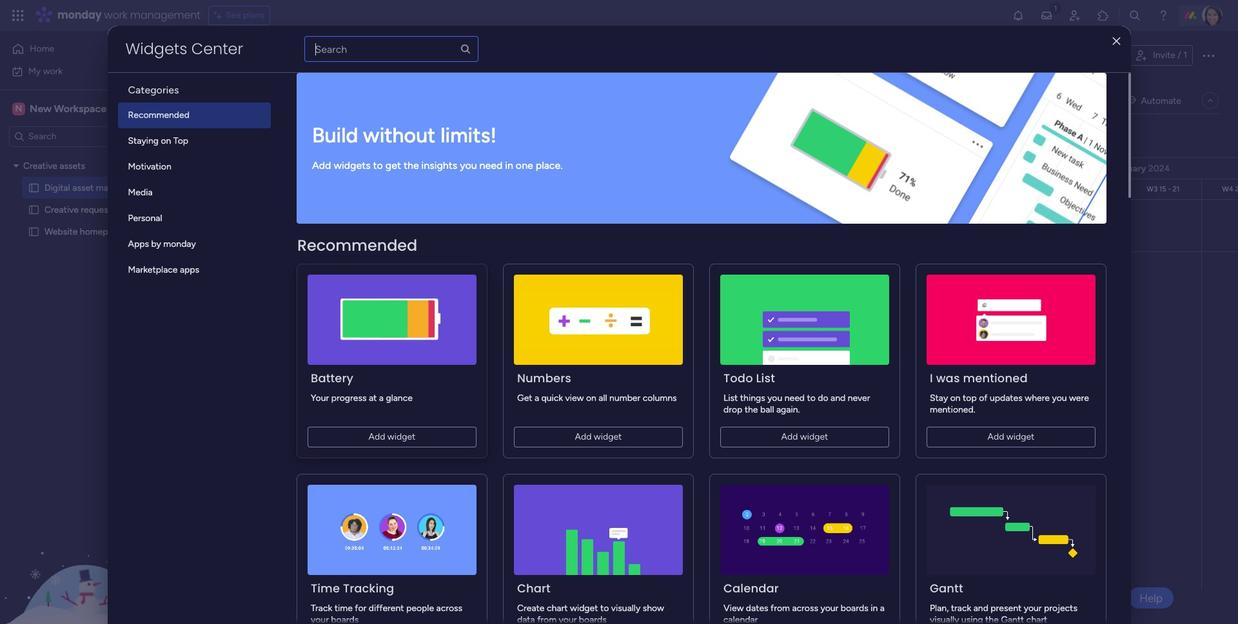 Task type: describe. For each thing, give the bounding box(es) containing it.
january 2024
[[1113, 163, 1170, 174]]

widgets
[[125, 38, 187, 59]]

add for battery
[[368, 431, 385, 442]]

you inside i was mentioned stay on top of updates where you were mentioned.
[[1052, 393, 1067, 404]]

22
[[177, 185, 185, 193]]

categories heading
[[118, 73, 271, 103]]

monday inside option
[[163, 239, 196, 250]]

your inside "time tracking track time for different people across your boards"
[[311, 615, 329, 624]]

0 vertical spatial the
[[403, 159, 419, 171]]

gantt plan, track and present your projects visually using the gantt chart
[[930, 580, 1077, 624]]

1 vertical spatial (dam)
[[151, 182, 178, 193]]

i
[[930, 370, 933, 386]]

new for new workspace
[[30, 102, 52, 114]]

apps image
[[1097, 9, 1110, 22]]

18
[[853, 185, 860, 193]]

create
[[517, 603, 544, 614]]

a inside battery your progress at a glance
[[379, 393, 383, 404]]

boards inside calendar view dates from across your boards in a calendar
[[840, 603, 868, 614]]

new asset button
[[195, 125, 250, 146]]

on inside the numbers get a quick view on all number columns
[[586, 393, 596, 404]]

0 horizontal spatial in
[[505, 159, 513, 171]]

learn
[[197, 72, 220, 83]]

5
[[340, 185, 344, 193]]

creative requests
[[44, 204, 116, 215]]

james peterson image
[[1202, 5, 1223, 26]]

work for monday
[[104, 8, 127, 23]]

add for numbers
[[575, 431, 591, 442]]

without
[[363, 123, 435, 147]]

your inside calendar view dates from across your boards in a calendar
[[820, 603, 838, 614]]

top
[[963, 393, 977, 404]]

value
[[704, 602, 727, 613]]

personal
[[128, 213, 162, 224]]

notifications image
[[1012, 9, 1025, 22]]

0 vertical spatial list
[[756, 370, 775, 386]]

show
[[642, 603, 664, 614]]

plan,
[[930, 603, 949, 614]]

- for w3   15 - 21
[[1168, 185, 1171, 193]]

website homepage redesign
[[44, 226, 160, 237]]

add for todo
[[781, 431, 798, 442]]

numbers
[[517, 370, 571, 386]]

1 horizontal spatial digital asset management (dam)
[[196, 41, 538, 70]]

i was mentioned stay on top of updates where you were mentioned.
[[930, 370, 1089, 415]]

15
[[1159, 185, 1166, 193]]

get
[[385, 159, 401, 171]]

main table
[[215, 95, 258, 106]]

requests
[[81, 204, 116, 215]]

w3   15 - 21
[[1147, 185, 1180, 193]]

a inside the numbers get a quick view on all number columns
[[534, 393, 539, 404]]

assets
[[60, 160, 85, 171]]

work for my
[[43, 65, 63, 76]]

my work button
[[8, 61, 139, 82]]

1 image
[[1050, 1, 1062, 15]]

apps
[[128, 239, 149, 250]]

mentioned
[[963, 370, 1027, 386]]

build without limits! dialog
[[107, 26, 1131, 624]]

workload
[[301, 95, 340, 106]]

categories
[[128, 84, 179, 96]]

public board image for creative requests
[[28, 203, 40, 216]]

v2 search image
[[366, 128, 375, 143]]

marketplace apps option
[[118, 257, 271, 283]]

add inside add widget popup button
[[301, 129, 317, 140]]

new for new asset
[[201, 130, 219, 141]]

17
[[791, 185, 798, 193]]

0 horizontal spatial asset
[[72, 182, 94, 193]]

board activity image
[[1103, 48, 1118, 63]]

widgets
[[333, 159, 370, 171]]

categories list box
[[118, 73, 281, 283]]

see inside learn more about this package of templates here: https://youtu.be/9x6_kyyrn_e see more
[[530, 71, 546, 82]]

widget for numbers
[[594, 431, 622, 442]]

person
[[442, 130, 469, 141]]

monday work management
[[57, 8, 200, 23]]

- for w51   18 - 24
[[862, 185, 865, 193]]

2 - from the left
[[335, 185, 338, 193]]

limits!
[[440, 123, 496, 147]]

14
[[1095, 185, 1102, 193]]

main table button
[[195, 90, 268, 111]]

dapulse x slim image
[[1113, 36, 1121, 46]]

1 vertical spatial recommended
[[297, 235, 417, 256]]

w51
[[838, 185, 851, 193]]

december
[[769, 163, 812, 174]]

automate
[[1141, 95, 1181, 106]]

again.
[[776, 404, 800, 415]]

public board image for website homepage redesign
[[28, 225, 40, 238]]

workspace image
[[12, 102, 25, 116]]

visually inside gantt plan, track and present your projects visually using the gantt chart
[[930, 615, 959, 624]]

w52
[[914, 185, 929, 193]]

dates
[[746, 603, 768, 614]]

Digital asset management (DAM) field
[[193, 41, 541, 70]]

31
[[945, 185, 952, 193]]

updates
[[990, 393, 1022, 404]]

add up w44   oct 30 - 5
[[312, 159, 331, 171]]

was
[[936, 370, 960, 386]]

main
[[215, 95, 235, 106]]

0 vertical spatial to
[[373, 159, 383, 171]]

0 horizontal spatial need
[[479, 159, 502, 171]]

need inside todo list list things you need to do and never drop the ball again.
[[784, 393, 805, 404]]

columns
[[642, 393, 677, 404]]

my
[[28, 65, 41, 76]]

add widget for todo
[[781, 431, 828, 442]]

of inside i was mentioned stay on top of updates where you were mentioned.
[[979, 393, 987, 404]]

2023 for december 2023
[[814, 163, 835, 174]]

add widget button for battery
[[307, 427, 476, 448]]

todo list list things you need to do and never drop the ball again.
[[723, 370, 870, 415]]

add widget for numbers
[[575, 431, 622, 442]]

30
[[325, 185, 334, 193]]

add widget button
[[277, 125, 353, 146]]

november
[[434, 163, 478, 174]]

more
[[222, 72, 243, 83]]

time
[[334, 603, 352, 614]]

w51   18 - 24
[[838, 185, 875, 193]]

0 horizontal spatial digital
[[44, 182, 70, 193]]

2024
[[1149, 163, 1170, 174]]

0 vertical spatial gantt
[[930, 580, 963, 597]]

motivation option
[[118, 154, 271, 180]]

- for w1   1 - 7
[[1014, 185, 1017, 193]]

december 2023
[[769, 163, 835, 174]]

staying
[[128, 135, 159, 146]]

search image
[[460, 43, 471, 55]]

chart create chart widget to visually show data from your boards
[[517, 580, 664, 624]]

0 vertical spatial management
[[130, 8, 200, 23]]

1 horizontal spatial digital
[[196, 41, 260, 70]]

see plans
[[226, 10, 265, 21]]

see inside see plans button
[[226, 10, 241, 21]]

november 2023
[[434, 163, 501, 174]]

w44
[[294, 185, 310, 193]]

media
[[128, 187, 153, 198]]

1 horizontal spatial asset
[[265, 41, 320, 70]]

a inside calendar view dates from across your boards in a calendar
[[880, 603, 884, 614]]

creative assets
[[23, 160, 85, 171]]

w4   2
[[1222, 185, 1238, 193]]

lottie animation image
[[0, 494, 164, 624]]

motivation
[[128, 161, 171, 172]]

widget for i
[[1006, 431, 1034, 442]]

invite / 1
[[1153, 50, 1187, 61]]

invite / 1 button
[[1129, 45, 1193, 66]]

time tracking track time for different people across your boards
[[311, 580, 462, 624]]

on inside i was mentioned stay on top of updates where you were mentioned.
[[950, 393, 960, 404]]

recommended option
[[118, 103, 271, 128]]

view
[[565, 393, 584, 404]]

see more link
[[529, 70, 570, 83]]

things
[[740, 393, 765, 404]]

calendar
[[723, 580, 779, 597]]



Task type: vqa. For each thing, say whether or not it's contained in the screenshot.


Task type: locate. For each thing, give the bounding box(es) containing it.
management up 'requests'
[[96, 182, 149, 193]]

1 public board image from the top
[[28, 203, 40, 216]]

1 right /
[[1184, 50, 1187, 61]]

creative
[[23, 160, 57, 171], [44, 204, 79, 215]]

new
[[30, 102, 52, 114], [201, 130, 219, 141]]

1 vertical spatial see
[[530, 71, 546, 82]]

4 - from the left
[[862, 185, 865, 193]]

1 horizontal spatial new
[[201, 130, 219, 141]]

1 vertical spatial from
[[537, 615, 556, 624]]

new inside workspace selection element
[[30, 102, 52, 114]]

0 horizontal spatial work
[[43, 65, 63, 76]]

for
[[355, 603, 366, 614]]

/
[[1178, 50, 1181, 61]]

0 vertical spatial in
[[505, 159, 513, 171]]

1 horizontal spatial boards
[[579, 615, 606, 624]]

1 horizontal spatial 1
[[1184, 50, 1187, 61]]

0 vertical spatial new
[[30, 102, 52, 114]]

chart right create
[[547, 603, 568, 614]]

this
[[271, 72, 286, 83]]

add widget down glance
[[368, 431, 415, 442]]

on left the top
[[161, 135, 171, 146]]

- for w50   11 - 17
[[786, 185, 789, 193]]

add widget for i
[[987, 431, 1034, 442]]

and right do
[[830, 393, 845, 404]]

a right get
[[534, 393, 539, 404]]

0 horizontal spatial on
[[161, 135, 171, 146]]

0 horizontal spatial list
[[723, 393, 738, 404]]

home
[[30, 43, 54, 54]]

16
[[164, 185, 170, 193]]

january
[[1113, 163, 1146, 174]]

no
[[690, 602, 702, 613]]

1 vertical spatial new
[[201, 130, 219, 141]]

management up widgets
[[130, 8, 200, 23]]

across right dates
[[792, 603, 818, 614]]

management up here:
[[325, 41, 467, 70]]

and inside gantt plan, track and present your projects visually using the gantt chart
[[973, 603, 988, 614]]

w2
[[1071, 185, 1082, 193]]

2 horizontal spatial you
[[1052, 393, 1067, 404]]

add widget down all
[[575, 431, 622, 442]]

w1   1 - 7
[[998, 185, 1022, 193]]

0 vertical spatial 1
[[1184, 50, 1187, 61]]

add widget button down "again."
[[720, 427, 889, 448]]

asset up package
[[265, 41, 320, 70]]

0 horizontal spatial a
[[379, 393, 383, 404]]

the inside gantt plan, track and present your projects visually using the gantt chart
[[985, 615, 999, 624]]

1 inside invite / 1 button
[[1184, 50, 1187, 61]]

0 vertical spatial digital asset management (dam)
[[196, 41, 538, 70]]

1 horizontal spatial see
[[530, 71, 546, 82]]

gantt down present
[[1001, 615, 1024, 624]]

new right n
[[30, 102, 52, 114]]

0 vertical spatial of
[[324, 72, 333, 83]]

w44   oct 30 - 5
[[294, 185, 344, 193]]

1 horizontal spatial gantt
[[1001, 615, 1024, 624]]

person button
[[421, 125, 477, 146]]

visually
[[611, 603, 640, 614], [930, 615, 959, 624]]

None search field
[[304, 36, 478, 62]]

Search field
[[375, 126, 414, 144]]

2023 left one
[[480, 163, 501, 174]]

2 public board image from the top
[[28, 225, 40, 238]]

2 horizontal spatial a
[[880, 603, 884, 614]]

you up ball
[[767, 393, 782, 404]]

you
[[460, 159, 477, 171], [767, 393, 782, 404], [1052, 393, 1067, 404]]

0 horizontal spatial from
[[537, 615, 556, 624]]

list box containing creative assets
[[0, 152, 178, 417]]

projects
[[1044, 603, 1077, 614]]

people
[[406, 603, 434, 614]]

6 - from the left
[[1014, 185, 1017, 193]]

invite members image
[[1069, 9, 1082, 22]]

- left 5 at the left
[[335, 185, 338, 193]]

w50   11 - 17
[[762, 185, 798, 193]]

your inside gantt plan, track and present your projects visually using the gantt chart
[[1024, 603, 1042, 614]]

add widget down "again."
[[781, 431, 828, 442]]

0 vertical spatial asset
[[265, 41, 320, 70]]

from right dates
[[770, 603, 790, 614]]

3 add widget button from the left
[[720, 427, 889, 448]]

track
[[311, 603, 332, 614]]

time
[[311, 580, 340, 597]]

1 vertical spatial creative
[[44, 204, 79, 215]]

0 horizontal spatial you
[[460, 159, 477, 171]]

add widget button for todo list
[[720, 427, 889, 448]]

recommended inside option
[[128, 110, 190, 121]]

and up using
[[973, 603, 988, 614]]

1 horizontal spatial need
[[784, 393, 805, 404]]

staying on top option
[[118, 128, 271, 154]]

boards inside the chart create chart widget to visually show data from your boards
[[579, 615, 606, 624]]

you left were
[[1052, 393, 1067, 404]]

need left one
[[479, 159, 502, 171]]

apps by monday option
[[118, 232, 271, 257]]

2 add widget button from the left
[[514, 427, 683, 448]]

widget inside popup button
[[319, 129, 348, 140]]

public board image
[[28, 203, 40, 216], [28, 225, 40, 238]]

top
[[173, 135, 188, 146]]

help image
[[1157, 9, 1170, 22]]

option
[[0, 154, 164, 157]]

the down the things
[[744, 404, 758, 415]]

you inside todo list list things you need to do and never drop the ball again.
[[767, 393, 782, 404]]

a left the "plan,"
[[880, 603, 884, 614]]

Search in workspace field
[[27, 129, 108, 144]]

monday right by
[[163, 239, 196, 250]]

battery your progress at a glance
[[311, 370, 412, 404]]

chart
[[517, 580, 550, 597]]

0 horizontal spatial visually
[[611, 603, 640, 614]]

add down team workload button
[[301, 129, 317, 140]]

0 vertical spatial digital
[[196, 41, 260, 70]]

personal option
[[118, 206, 271, 232]]

0 horizontal spatial 2023
[[480, 163, 501, 174]]

1 right the w1
[[1009, 185, 1012, 193]]

list box
[[0, 152, 178, 417]]

add widget button for i was mentioned
[[926, 427, 1095, 448]]

different
[[368, 603, 404, 614]]

1 vertical spatial gantt
[[1001, 615, 1024, 624]]

on up mentioned.
[[950, 393, 960, 404]]

0 horizontal spatial new
[[30, 102, 52, 114]]

w42
[[147, 185, 162, 193]]

track
[[951, 603, 971, 614]]

1 vertical spatial digital asset management (dam)
[[44, 182, 178, 193]]

0 horizontal spatial to
[[373, 159, 383, 171]]

angle down image
[[256, 131, 262, 140]]

2 horizontal spatial the
[[985, 615, 999, 624]]

2023 for november 2023
[[480, 163, 501, 174]]

widget inside the chart create chart widget to visually show data from your boards
[[570, 603, 598, 614]]

0 horizontal spatial (dam)
[[151, 182, 178, 193]]

search everything image
[[1129, 9, 1142, 22]]

work inside button
[[43, 65, 63, 76]]

no value
[[690, 602, 727, 613]]

inbox image
[[1040, 9, 1053, 22]]

at
[[369, 393, 377, 404]]

from inside the chart create chart widget to visually show data from your boards
[[537, 615, 556, 624]]

1 horizontal spatial from
[[770, 603, 790, 614]]

collapse board header image
[[1205, 95, 1216, 106]]

never
[[848, 393, 870, 404]]

0 horizontal spatial digital asset management (dam)
[[44, 182, 178, 193]]

widgets center
[[125, 38, 243, 59]]

todo
[[723, 370, 753, 386]]

0 vertical spatial public board image
[[28, 203, 40, 216]]

widget down glance
[[387, 431, 415, 442]]

where
[[1025, 393, 1050, 404]]

1 vertical spatial list
[[723, 393, 738, 404]]

digital up more in the top left of the page
[[196, 41, 260, 70]]

0 vertical spatial recommended
[[128, 110, 190, 121]]

view
[[723, 603, 744, 614]]

public board image
[[28, 182, 40, 194]]

widget for battery
[[387, 431, 415, 442]]

add widget inside popup button
[[301, 129, 348, 140]]

the down present
[[985, 615, 999, 624]]

0 horizontal spatial see
[[226, 10, 241, 21]]

of right top
[[979, 393, 987, 404]]

boards
[[840, 603, 868, 614], [331, 615, 358, 624], [579, 615, 606, 624]]

recommended
[[128, 110, 190, 121], [297, 235, 417, 256]]

need up "again."
[[784, 393, 805, 404]]

1 vertical spatial monday
[[163, 239, 196, 250]]

1 add widget button from the left
[[307, 427, 476, 448]]

templates
[[335, 72, 375, 83]]

see plans button
[[208, 6, 270, 25]]

do
[[818, 393, 828, 404]]

0 vertical spatial need
[[479, 159, 502, 171]]

creative up public board icon
[[23, 160, 57, 171]]

widget down updates
[[1006, 431, 1034, 442]]

- right 16
[[172, 185, 175, 193]]

to left show
[[600, 603, 609, 614]]

asset up creative requests
[[72, 182, 94, 193]]

add down updates
[[987, 431, 1004, 442]]

recommended down categories
[[128, 110, 190, 121]]

2 vertical spatial to
[[600, 603, 609, 614]]

of inside learn more about this package of templates here: https://youtu.be/9x6_kyyrn_e see more
[[324, 72, 333, 83]]

21
[[1173, 185, 1180, 193]]

2 vertical spatial the
[[985, 615, 999, 624]]

widget up widgets
[[319, 129, 348, 140]]

0 horizontal spatial across
[[436, 603, 462, 614]]

battery
[[311, 370, 353, 386]]

were
[[1069, 393, 1089, 404]]

see
[[226, 10, 241, 21], [530, 71, 546, 82]]

one
[[516, 159, 533, 171]]

add widget button for numbers
[[514, 427, 683, 448]]

integrate
[[1012, 95, 1049, 106]]

2 horizontal spatial boards
[[840, 603, 868, 614]]

list up drop
[[723, 393, 738, 404]]

4 add widget button from the left
[[926, 427, 1095, 448]]

0 vertical spatial chart
[[547, 603, 568, 614]]

2023
[[480, 163, 501, 174], [814, 163, 835, 174]]

help button
[[1129, 588, 1174, 609]]

a right at
[[379, 393, 383, 404]]

1 vertical spatial visually
[[930, 615, 959, 624]]

- right the "11"
[[786, 185, 789, 193]]

add widgets to get the insights you need in one place.
[[312, 159, 562, 171]]

a
[[379, 393, 383, 404], [534, 393, 539, 404], [880, 603, 884, 614]]

- for w2   8 - 14
[[1090, 185, 1093, 193]]

2 vertical spatial management
[[96, 182, 149, 193]]

monday up home button
[[57, 8, 102, 23]]

chart down projects
[[1026, 615, 1047, 624]]

drop
[[723, 404, 742, 415]]

add widget button down updates
[[926, 427, 1095, 448]]

1 vertical spatial to
[[807, 393, 815, 404]]

add widget down workload
[[301, 129, 348, 140]]

digital asset management (dam) up 'requests'
[[44, 182, 178, 193]]

1 - from the left
[[172, 185, 175, 193]]

0 horizontal spatial gantt
[[930, 580, 963, 597]]

- left 31
[[941, 185, 944, 193]]

creative for creative assets
[[23, 160, 57, 171]]

add down at
[[368, 431, 385, 442]]

across right people
[[436, 603, 462, 614]]

number
[[609, 393, 640, 404]]

1 horizontal spatial monday
[[163, 239, 196, 250]]

3 - from the left
[[786, 185, 789, 193]]

add widget button down all
[[514, 427, 683, 448]]

0 horizontal spatial of
[[324, 72, 333, 83]]

Search for a column type search field
[[304, 36, 478, 62]]

workspace selection element
[[12, 101, 108, 116]]

from inside calendar view dates from across your boards in a calendar
[[770, 603, 790, 614]]

1 horizontal spatial in
[[870, 603, 878, 614]]

widget for todo
[[800, 431, 828, 442]]

1 horizontal spatial (dam)
[[472, 41, 538, 70]]

package
[[288, 72, 322, 83]]

add widget button
[[307, 427, 476, 448], [514, 427, 683, 448], [720, 427, 889, 448], [926, 427, 1095, 448]]

2023 right december
[[814, 163, 835, 174]]

media option
[[118, 180, 271, 206]]

need
[[479, 159, 502, 171], [784, 393, 805, 404]]

website
[[44, 226, 78, 237]]

1 vertical spatial management
[[325, 41, 467, 70]]

1 horizontal spatial the
[[744, 404, 758, 415]]

1 vertical spatial of
[[979, 393, 987, 404]]

0 vertical spatial and
[[830, 393, 845, 404]]

on
[[161, 135, 171, 146], [586, 393, 596, 404], [950, 393, 960, 404]]

widget right create
[[570, 603, 598, 614]]

gantt up the "plan,"
[[930, 580, 963, 597]]

widget
[[319, 129, 348, 140], [387, 431, 415, 442], [594, 431, 622, 442], [800, 431, 828, 442], [1006, 431, 1034, 442], [570, 603, 598, 614]]

present
[[990, 603, 1021, 614]]

0 horizontal spatial recommended
[[128, 110, 190, 121]]

workspace
[[54, 102, 106, 114]]

w4
[[1222, 185, 1234, 193]]

- right 8
[[1090, 185, 1093, 193]]

1 horizontal spatial you
[[767, 393, 782, 404]]

11
[[779, 185, 785, 193]]

from down create
[[537, 615, 556, 624]]

1 vertical spatial and
[[973, 603, 988, 614]]

7 - from the left
[[1090, 185, 1093, 193]]

using
[[961, 615, 983, 624]]

8
[[1084, 185, 1088, 193]]

none search field inside build without limits! dialog
[[304, 36, 478, 62]]

chart inside gantt plan, track and present your projects visually using the gantt chart
[[1026, 615, 1047, 624]]

add for i
[[987, 431, 1004, 442]]

recommended down 5 at the left
[[297, 235, 417, 256]]

new inside button
[[201, 130, 219, 141]]

to inside the chart create chart widget to visually show data from your boards
[[600, 603, 609, 614]]

digital down creative assets
[[44, 182, 70, 193]]

list up the things
[[756, 370, 775, 386]]

all
[[598, 393, 607, 404]]

visually left show
[[611, 603, 640, 614]]

- left 7
[[1014, 185, 1017, 193]]

add widget for battery
[[368, 431, 415, 442]]

0 vertical spatial visually
[[611, 603, 640, 614]]

ball
[[760, 404, 774, 415]]

on left all
[[586, 393, 596, 404]]

0 vertical spatial creative
[[23, 160, 57, 171]]

see left more
[[530, 71, 546, 82]]

you right insights
[[460, 159, 477, 171]]

1 horizontal spatial to
[[600, 603, 609, 614]]

0 horizontal spatial the
[[403, 159, 419, 171]]

select product image
[[12, 9, 25, 22]]

add down view in the left of the page
[[575, 431, 591, 442]]

calendar view dates from across your boards in a calendar
[[723, 580, 884, 624]]

- right 18
[[862, 185, 865, 193]]

tracking
[[343, 580, 394, 597]]

1 vertical spatial chart
[[1026, 615, 1047, 624]]

2 horizontal spatial on
[[950, 393, 960, 404]]

widget down do
[[800, 431, 828, 442]]

1 horizontal spatial list
[[756, 370, 775, 386]]

1 horizontal spatial 2023
[[814, 163, 835, 174]]

0 vertical spatial see
[[226, 10, 241, 21]]

to inside todo list list things you need to do and never drop the ball again.
[[807, 393, 815, 404]]

apps
[[180, 264, 199, 275]]

your inside the chart create chart widget to visually show data from your boards
[[559, 615, 577, 624]]

of right package
[[324, 72, 333, 83]]

2 horizontal spatial to
[[807, 393, 815, 404]]

add down "again."
[[781, 431, 798, 442]]

5 - from the left
[[941, 185, 944, 193]]

more
[[548, 71, 569, 82]]

8 - from the left
[[1168, 185, 1171, 193]]

across inside "time tracking track time for different people across your boards"
[[436, 603, 462, 614]]

w2   8 - 14
[[1071, 185, 1102, 193]]

the right get
[[403, 159, 419, 171]]

and inside todo list list things you need to do and never drop the ball again.
[[830, 393, 845, 404]]

place.
[[535, 159, 562, 171]]

- for w42   16 - 22
[[172, 185, 175, 193]]

caret down image
[[14, 161, 19, 170]]

- for w52   25 - 31
[[941, 185, 944, 193]]

public board image down public board icon
[[28, 203, 40, 216]]

0 horizontal spatial chart
[[547, 603, 568, 614]]

1 horizontal spatial work
[[104, 8, 127, 23]]

0 horizontal spatial and
[[830, 393, 845, 404]]

home button
[[8, 39, 139, 59]]

new asset
[[201, 130, 245, 141]]

new left asset
[[201, 130, 219, 141]]

v2 v sign image
[[544, 220, 554, 235]]

see left plans
[[226, 10, 241, 21]]

1 vertical spatial 1
[[1009, 185, 1012, 193]]

add widget
[[301, 129, 348, 140], [368, 431, 415, 442], [575, 431, 622, 442], [781, 431, 828, 442], [987, 431, 1034, 442]]

add widget down updates
[[987, 431, 1034, 442]]

the inside todo list list things you need to do and never drop the ball again.
[[744, 404, 758, 415]]

creative up website
[[44, 204, 79, 215]]

creative for creative requests
[[44, 204, 79, 215]]

learn more about this package of templates here: https://youtu.be/9x6_kyyrn_e see more
[[197, 71, 569, 83]]

to left do
[[807, 393, 815, 404]]

insights
[[421, 159, 457, 171]]

across inside calendar view dates from across your boards in a calendar
[[792, 603, 818, 614]]

data
[[517, 615, 535, 624]]

1 vertical spatial asset
[[72, 182, 94, 193]]

1 vertical spatial digital
[[44, 182, 70, 193]]

0 vertical spatial monday
[[57, 8, 102, 23]]

on inside option
[[161, 135, 171, 146]]

redesign
[[125, 226, 160, 237]]

add widget button down glance
[[307, 427, 476, 448]]

lottie animation element
[[0, 494, 164, 624]]

in inside calendar view dates from across your boards in a calendar
[[870, 603, 878, 614]]

1 horizontal spatial and
[[973, 603, 988, 614]]

work right my
[[43, 65, 63, 76]]

public board image left website
[[28, 225, 40, 238]]

oct
[[312, 185, 324, 193]]

2 2023 from the left
[[814, 163, 835, 174]]

team workload
[[278, 95, 340, 106]]

autopilot image
[[1125, 92, 1136, 108]]

1 horizontal spatial visually
[[930, 615, 959, 624]]

digital asset management (dam) up templates
[[196, 41, 538, 70]]

1 vertical spatial in
[[870, 603, 878, 614]]

chart inside the chart create chart widget to visually show data from your boards
[[547, 603, 568, 614]]

1 2023 from the left
[[480, 163, 501, 174]]

to left get
[[373, 159, 383, 171]]

1 horizontal spatial a
[[534, 393, 539, 404]]

quick
[[541, 393, 563, 404]]

visually down the "plan,"
[[930, 615, 959, 624]]

0 vertical spatial (dam)
[[472, 41, 538, 70]]

visually inside the chart create chart widget to visually show data from your boards
[[611, 603, 640, 614]]

- left 21
[[1168, 185, 1171, 193]]

1 vertical spatial public board image
[[28, 225, 40, 238]]

1 across from the left
[[436, 603, 462, 614]]

1 horizontal spatial on
[[586, 393, 596, 404]]

1 vertical spatial the
[[744, 404, 758, 415]]

0 horizontal spatial monday
[[57, 8, 102, 23]]

work up widgets
[[104, 8, 127, 23]]

widget down all
[[594, 431, 622, 442]]

w42   16 - 22
[[147, 185, 185, 193]]

2 across from the left
[[792, 603, 818, 614]]

0 vertical spatial from
[[770, 603, 790, 614]]

boards inside "time tracking track time for different people across your boards"
[[331, 615, 358, 624]]

table
[[237, 95, 258, 106]]



